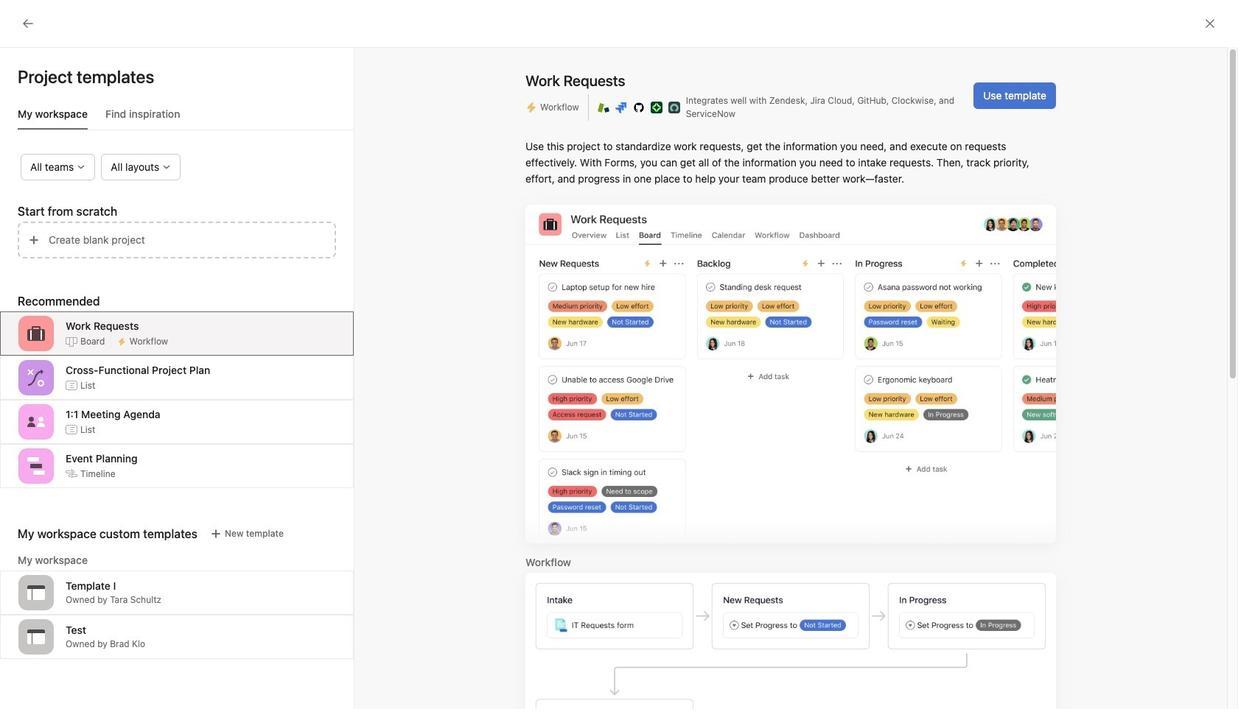 Task type: locate. For each thing, give the bounding box(es) containing it.
completed checkbox inside list item
[[723, 290, 741, 308]]

0 vertical spatial list item
[[709, 286, 1144, 312]]

jira cloud image
[[615, 102, 627, 113]]

completed image down completed icon
[[723, 343, 741, 361]]

1 vertical spatial completed checkbox
[[723, 317, 741, 335]]

2 list item from the top
[[709, 366, 1144, 392]]

toolbar
[[278, 462, 678, 495]]

1 completed image from the top
[[723, 317, 741, 335]]

github image
[[633, 102, 645, 113]]

1 completed checkbox from the top
[[723, 290, 741, 308]]

list item
[[709, 286, 1144, 312], [709, 366, 1144, 392]]

at mention image
[[526, 473, 538, 485]]

completed image
[[723, 290, 741, 308]]

list box
[[445, 6, 799, 29]]

hide sidebar image
[[19, 12, 31, 24]]

1 vertical spatial template image
[[27, 629, 45, 646]]

go back image
[[22, 18, 34, 29]]

close image
[[1204, 18, 1216, 29]]

0 vertical spatial template image
[[27, 584, 45, 602]]

completed image for completed checkbox
[[723, 343, 741, 361]]

template image
[[27, 584, 45, 602], [27, 629, 45, 646]]

1 vertical spatial completed image
[[723, 343, 741, 361]]

1 vertical spatial list item
[[709, 366, 1144, 392]]

completed image
[[723, 317, 741, 335], [723, 343, 741, 361]]

tab list
[[18, 106, 354, 130]]

completed image up completed checkbox
[[723, 317, 741, 335]]

view profile image
[[726, 220, 762, 255]]

Completed checkbox
[[723, 343, 741, 361]]

1 template image from the top
[[27, 584, 45, 602]]

teams element
[[0, 553, 177, 606]]

Completed checkbox
[[723, 290, 741, 308], [723, 317, 741, 335]]

cross-functional project plan image
[[27, 369, 45, 387]]

2 completed image from the top
[[723, 343, 741, 361]]

0 vertical spatial completed checkbox
[[723, 290, 741, 308]]

0 vertical spatial completed image
[[723, 317, 741, 335]]



Task type: describe. For each thing, give the bounding box(es) containing it.
global element
[[0, 36, 177, 125]]

2 completed checkbox from the top
[[723, 317, 741, 335]]

zendesk image
[[597, 102, 609, 113]]

starred element
[[0, 234, 177, 382]]

servicenow image
[[668, 102, 680, 113]]

2 template image from the top
[[27, 629, 45, 646]]

1:1 meeting agenda image
[[27, 413, 45, 431]]

work requests image
[[27, 325, 45, 343]]

insights element
[[0, 134, 177, 234]]

event planning image
[[27, 458, 45, 475]]

projects element
[[0, 382, 177, 553]]

clockwise image
[[651, 102, 662, 113]]

1 list item from the top
[[709, 286, 1144, 312]]

completed image for second completed option
[[723, 317, 741, 335]]



Task type: vqa. For each thing, say whether or not it's contained in the screenshot.
Completed checkbox to the top
yes



